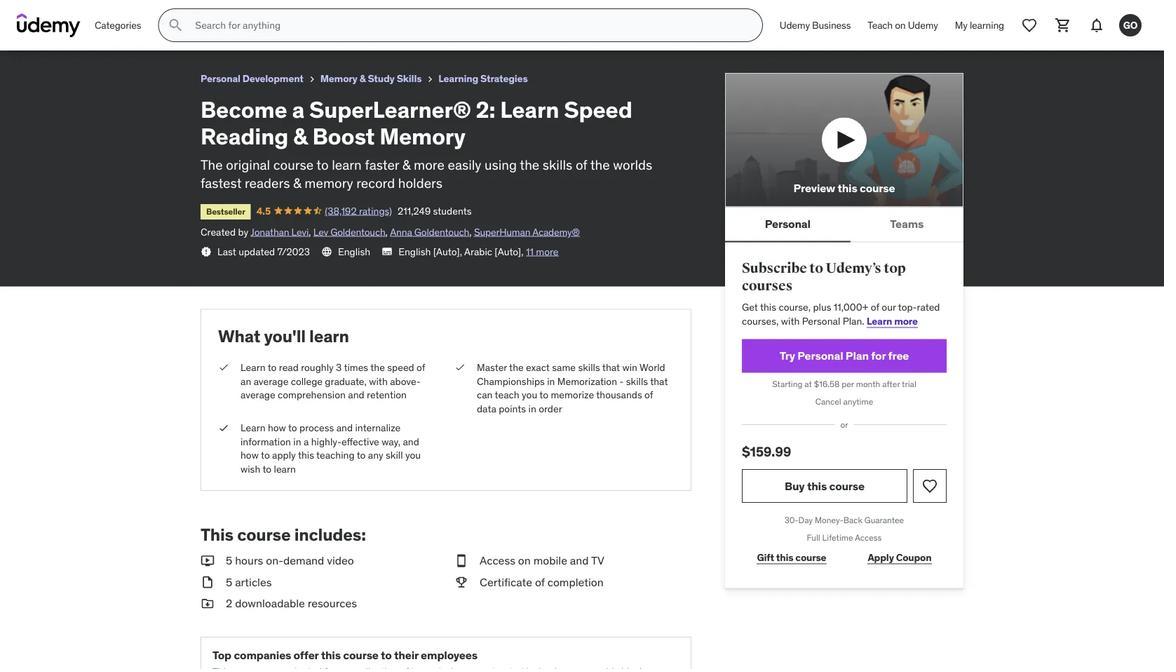 Task type: describe. For each thing, give the bounding box(es) containing it.
buy this course
[[785, 479, 865, 493]]

small image for 5
[[201, 553, 215, 569]]

superlearner® for become a superlearner® 2: learn speed reading & boost memory
[[66, 6, 148, 20]]

0 vertical spatial 211,249
[[170, 24, 204, 37]]

2 udemy from the left
[[908, 19, 938, 31]]

become a superlearner® 2: learn speed reading & boost memory the original course to learn faster & more easily using the skills of the worlds fastest readers & memory record holders
[[201, 95, 652, 192]]

& right 'readers'
[[293, 175, 301, 192]]

become for become a superlearner® 2: learn speed reading & boost memory
[[11, 6, 55, 20]]

course inside preview this course button
[[860, 181, 895, 195]]

of inside get this course, plus 11,000+ of our top-rated courses, with personal plan.
[[871, 301, 879, 313]]

teach
[[495, 388, 519, 401]]

includes:
[[294, 524, 366, 545]]

1 horizontal spatial how
[[268, 421, 286, 434]]

30-
[[785, 514, 798, 525]]

gift this course link
[[742, 543, 841, 571]]

championships
[[477, 375, 545, 387]]

to inside 'master the exact same skills that win world championships in memorization - skills that can teach you to memorize thousands of data points in order'
[[539, 388, 548, 401]]

buy this course button
[[742, 469, 907, 503]]

try
[[780, 349, 795, 363]]

this course includes:
[[201, 524, 366, 545]]

courses
[[742, 277, 793, 294]]

course left their on the left of page
[[343, 648, 379, 662]]

resources
[[308, 596, 357, 610]]

plus
[[813, 301, 831, 313]]

anna goldentouch link
[[390, 226, 469, 238]]

2
[[226, 596, 232, 610]]

& left study
[[360, 72, 366, 85]]

11 more button
[[526, 245, 559, 258]]

superhuman
[[474, 226, 530, 238]]

mobile
[[533, 553, 567, 568]]

learn to read roughly 3 times the speed of an average college graduate, with above- average comprehension and retention
[[241, 361, 425, 401]]

and left tv
[[570, 553, 589, 568]]

[auto], arabic
[[433, 245, 492, 258]]

downloadable
[[235, 596, 305, 610]]

plan.
[[843, 315, 864, 327]]

1 udemy from the left
[[780, 19, 810, 31]]

skills
[[397, 72, 422, 85]]

small image for 2
[[201, 596, 215, 611]]

more inside become a superlearner® 2: learn speed reading & boost memory the original course to learn faster & more easily using the skills of the worlds fastest readers & memory record holders
[[414, 156, 444, 173]]

2 horizontal spatial in
[[547, 375, 555, 387]]

5 articles
[[226, 575, 272, 589]]

$159.99
[[742, 443, 791, 460]]

memorization
[[557, 375, 617, 387]]

xsmall image for learn how to process and internalize information in a highly-effective way, and how to apply this teaching to any skill you wish to learn
[[218, 421, 229, 435]]

apply coupon
[[868, 551, 932, 563]]

teams button
[[850, 207, 964, 241]]

at
[[805, 379, 812, 390]]

reading for become a superlearner® 2: learn speed reading & boost memory the original course to learn faster & more easily using the skills of the worlds fastest readers & memory record holders
[[201, 122, 288, 150]]

0 horizontal spatial that
[[602, 361, 620, 374]]

0 vertical spatial (38,192
[[98, 24, 129, 37]]

english for english
[[338, 245, 370, 258]]

of down access on mobile and tv on the bottom of the page
[[535, 575, 545, 589]]

this for gift
[[776, 551, 793, 563]]

teaching
[[316, 449, 355, 462]]

learn more
[[867, 315, 918, 327]]

tv
[[591, 553, 604, 568]]

points
[[499, 402, 526, 415]]

3
[[336, 361, 342, 374]]

xsmall image
[[454, 361, 466, 374]]

learn inside become a superlearner® 2: learn speed reading & boost memory the original course to learn faster & more easily using the skills of the worlds fastest readers & memory record holders
[[500, 95, 559, 123]]

using
[[485, 156, 517, 173]]

jonathan levi link
[[251, 226, 309, 238]]

articles
[[235, 575, 272, 589]]

preview
[[793, 181, 835, 195]]

, left lev
[[309, 226, 311, 238]]

apply
[[272, 449, 296, 462]]

gift this course
[[757, 551, 826, 563]]

submit search image
[[167, 17, 184, 34]]

of inside the learn to read roughly 3 times the speed of an average college graduate, with above- average comprehension and retention
[[417, 361, 425, 374]]

the inside 'master the exact same skills that win world championships in memorization - skills that can teach you to memorize thousands of data points in order'
[[509, 361, 524, 374]]

the right using
[[520, 156, 539, 173]]

this for get
[[760, 301, 776, 313]]

with inside get this course, plus 11,000+ of our top-rated courses, with personal plan.
[[781, 315, 800, 327]]

a inside learn how to process and internalize information in a highly-effective way, and how to apply this teaching to any skill you wish to learn
[[304, 435, 309, 448]]

the left worlds
[[590, 156, 610, 173]]

& up 'holders' at top
[[402, 156, 411, 173]]

1 vertical spatial how
[[241, 449, 259, 462]]

college
[[291, 375, 323, 387]]

on for teach
[[895, 19, 906, 31]]

course language image
[[321, 246, 332, 257]]

completion
[[547, 575, 604, 589]]

to right the wish
[[263, 463, 272, 475]]

levi
[[291, 226, 309, 238]]

2 goldentouch from the left
[[414, 226, 469, 238]]

shopping cart with 0 items image
[[1055, 17, 1072, 34]]

speed for become a superlearner® 2: learn speed reading & boost memory the original course to learn faster & more easily using the skills of the worlds fastest readers & memory record holders
[[564, 95, 632, 123]]

learn right categories
[[163, 6, 193, 20]]

learn inside become a superlearner® 2: learn speed reading & boost memory the original course to learn faster & more easily using the skills of the worlds fastest readers & memory record holders
[[332, 156, 362, 173]]

top-
[[898, 301, 917, 313]]

world
[[640, 361, 665, 374]]

1 vertical spatial average
[[241, 388, 275, 401]]

skill
[[386, 449, 403, 462]]

memorize
[[551, 388, 594, 401]]

superlearner® for become a superlearner® 2: learn speed reading & boost memory the original course to learn faster & more easily using the skills of the worlds fastest readers & memory record holders
[[309, 95, 471, 123]]

graduate,
[[325, 375, 367, 387]]

5 for 5 articles
[[226, 575, 232, 589]]

starting
[[772, 379, 803, 390]]

to left their on the left of page
[[381, 648, 392, 662]]

with inside the learn to read roughly 3 times the speed of an average college graduate, with above- average comprehension and retention
[[369, 375, 388, 387]]

order
[[539, 402, 562, 415]]

top
[[212, 648, 231, 662]]

learn how to process and internalize information in a highly-effective way, and how to apply this teaching to any skill you wish to learn
[[241, 421, 421, 475]]

learn inside learn how to process and internalize information in a highly-effective way, and how to apply this teaching to any skill you wish to learn
[[274, 463, 296, 475]]

2: for become a superlearner® 2: learn speed reading & boost memory
[[150, 6, 160, 20]]

coupon
[[896, 551, 932, 563]]

teams
[[890, 216, 924, 231]]

wishlist image
[[921, 478, 938, 494]]

what you'll learn
[[218, 326, 349, 347]]

udemy's
[[826, 259, 881, 276]]

guarantee
[[865, 514, 904, 525]]

to inside the learn to read roughly 3 times the speed of an average college graduate, with above- average comprehension and retention
[[268, 361, 277, 374]]

development
[[242, 72, 304, 85]]

jonathan
[[251, 226, 289, 238]]

0 horizontal spatial (38,192 ratings)
[[98, 24, 165, 37]]

rated
[[917, 301, 940, 313]]

1 vertical spatial (38,192
[[325, 204, 357, 217]]

1 horizontal spatial 211,249
[[398, 204, 431, 217]]

2: for become a superlearner® 2: learn speed reading & boost memory the original course to learn faster & more easily using the skills of the worlds fastest readers & memory record holders
[[476, 95, 495, 123]]

this
[[201, 524, 234, 545]]

created
[[201, 226, 236, 238]]

to inside subscribe to udemy's top courses
[[810, 259, 823, 276]]

original
[[226, 156, 270, 173]]

easily
[[448, 156, 481, 173]]

of inside 'master the exact same skills that win world championships in memorization - skills that can teach you to memorize thousands of data points in order'
[[645, 388, 653, 401]]

0 vertical spatial average
[[254, 375, 288, 387]]

course,
[[779, 301, 811, 313]]

created by jonathan levi , lev goldentouch , anna goldentouch , superhuman academy®
[[201, 226, 580, 238]]

process
[[299, 421, 334, 434]]

memory
[[305, 175, 353, 192]]

2 vertical spatial more
[[894, 315, 918, 327]]

above-
[[390, 375, 421, 387]]

wishlist image
[[1021, 17, 1038, 34]]

0 horizontal spatial ratings)
[[132, 24, 165, 37]]

cancel
[[815, 396, 841, 407]]

get
[[742, 301, 758, 313]]

2 downloadable resources
[[226, 596, 357, 610]]

learn for learn more
[[867, 315, 892, 327]]

1 horizontal spatial more
[[536, 245, 559, 258]]

learning strategies link
[[438, 70, 528, 88]]

$16.58
[[814, 379, 840, 390]]

and up the effective
[[336, 421, 353, 434]]

personal development
[[201, 72, 304, 85]]

1 vertical spatial access
[[480, 553, 515, 568]]

1 vertical spatial that
[[650, 375, 668, 387]]

boost for become a superlearner® 2: learn speed reading & boost memory the original course to learn faster & more easily using the skills of the worlds fastest readers & memory record holders
[[312, 122, 375, 150]]

wish
[[241, 463, 260, 475]]



Task type: vqa. For each thing, say whether or not it's contained in the screenshot.
Buy's this
yes



Task type: locate. For each thing, give the bounding box(es) containing it.
access inside the 30-day money-back guarantee full lifetime access
[[855, 532, 882, 543]]

personal inside button
[[765, 216, 811, 231]]

0 horizontal spatial on
[[518, 553, 531, 568]]

a down process
[[304, 435, 309, 448]]

notifications image
[[1088, 17, 1105, 34]]

to down the effective
[[357, 449, 366, 462]]

goldentouch up closed captions image
[[330, 226, 385, 238]]

academy®
[[532, 226, 580, 238]]

ratings) left submit search image
[[132, 24, 165, 37]]

small image for 5 articles
[[201, 574, 215, 590]]

anna
[[390, 226, 412, 238]]

2 vertical spatial small image
[[201, 596, 215, 611]]

in left order
[[528, 402, 536, 415]]

faster
[[365, 156, 399, 173]]

record
[[356, 175, 395, 192]]

personal down plus
[[802, 315, 840, 327]]

2 english from the left
[[398, 245, 431, 258]]

, left 11
[[521, 245, 524, 258]]

personal development link
[[201, 70, 304, 88]]

teach
[[868, 19, 893, 31]]

courses,
[[742, 315, 779, 327]]

this inside button
[[838, 181, 857, 195]]

of left worlds
[[576, 156, 587, 173]]

0 vertical spatial small image
[[454, 553, 468, 569]]

this for preview
[[838, 181, 857, 195]]

after
[[882, 379, 900, 390]]

memory & study skills
[[320, 72, 422, 85]]

memory for become a superlearner® 2: learn speed reading & boost memory the original course to learn faster & more easily using the skills of the worlds fastest readers & memory record holders
[[380, 122, 466, 150]]

1 goldentouch from the left
[[330, 226, 385, 238]]

0 vertical spatial ratings)
[[132, 24, 165, 37]]

the right times
[[370, 361, 385, 374]]

speed up worlds
[[564, 95, 632, 123]]

small image left certificate
[[454, 574, 468, 590]]

211,249 up anna
[[398, 204, 431, 217]]

0 vertical spatial speed
[[195, 6, 230, 20]]

1 horizontal spatial (38,192 ratings)
[[325, 204, 392, 217]]

this up the courses, on the top of page
[[760, 301, 776, 313]]

0 horizontal spatial students
[[206, 24, 244, 37]]

0 horizontal spatial 211,249 students
[[170, 24, 244, 37]]

lifetime
[[822, 532, 853, 543]]

preview this course
[[793, 181, 895, 195]]

0 horizontal spatial you
[[405, 449, 421, 462]]

to down information
[[261, 449, 270, 462]]

0 horizontal spatial skills
[[543, 156, 572, 173]]

teach on udemy link
[[859, 8, 947, 42]]

students
[[206, 24, 244, 37], [433, 204, 472, 217]]

1 vertical spatial learn
[[309, 326, 349, 347]]

0 horizontal spatial how
[[241, 449, 259, 462]]

lev
[[313, 226, 328, 238]]

this for buy
[[807, 479, 827, 493]]

superhuman academy® link
[[474, 226, 580, 238]]

to left process
[[288, 421, 297, 434]]

skills right using
[[543, 156, 572, 173]]

english
[[338, 245, 370, 258], [398, 245, 431, 258]]

try personal plan for free link
[[742, 339, 947, 373]]

go
[[1123, 19, 1138, 31]]

english [auto], arabic [auto] , 11 more
[[398, 245, 559, 258]]

1 horizontal spatial in
[[528, 402, 536, 415]]

with down course,
[[781, 315, 800, 327]]

goldentouch up [auto], arabic
[[414, 226, 469, 238]]

0 vertical spatial students
[[206, 24, 244, 37]]

same
[[552, 361, 576, 374]]

2: left submit search image
[[150, 6, 160, 20]]

trial
[[902, 379, 916, 390]]

2 vertical spatial a
[[304, 435, 309, 448]]

or
[[840, 419, 848, 430]]

english down lev goldentouch 'link' on the left top of the page
[[338, 245, 370, 258]]

1 horizontal spatial you
[[522, 388, 537, 401]]

small image for certificate
[[454, 574, 468, 590]]

become
[[11, 6, 55, 20], [201, 95, 287, 123]]

small image
[[454, 553, 468, 569], [201, 574, 215, 590]]

1 horizontal spatial on
[[895, 19, 906, 31]]

of right speed
[[417, 361, 425, 374]]

211,249 down become a superlearner® 2: learn speed reading & boost memory
[[170, 24, 204, 37]]

boost for become a superlearner® 2: learn speed reading & boost memory
[[289, 6, 320, 20]]

1 horizontal spatial 211,249 students
[[398, 204, 472, 217]]

more right 11
[[536, 245, 559, 258]]

offer
[[294, 648, 319, 662]]

learn inside the learn to read roughly 3 times the speed of an average college graduate, with above- average comprehension and retention
[[241, 361, 265, 374]]

(38,192 up lev goldentouch 'link' on the left top of the page
[[325, 204, 357, 217]]

for
[[871, 349, 886, 363]]

1 horizontal spatial bestseller
[[206, 206, 245, 217]]

reading up original
[[201, 122, 288, 150]]

become inside become a superlearner® 2: learn speed reading & boost memory the original course to learn faster & more easily using the skills of the worlds fastest readers & memory record holders
[[201, 95, 287, 123]]

1 horizontal spatial ratings)
[[359, 204, 392, 217]]

1 horizontal spatial students
[[433, 204, 472, 217]]

their
[[394, 648, 418, 662]]

0 horizontal spatial (38,192
[[98, 24, 129, 37]]

you up 'points'
[[522, 388, 537, 401]]

you'll
[[264, 326, 306, 347]]

1 vertical spatial 211,249 students
[[398, 204, 472, 217]]

1 vertical spatial small image
[[201, 574, 215, 590]]

0 vertical spatial how
[[268, 421, 286, 434]]

my
[[955, 19, 968, 31]]

2 vertical spatial in
[[293, 435, 301, 448]]

reading up personal development
[[232, 6, 277, 20]]

this right gift
[[776, 551, 793, 563]]

reading inside become a superlearner® 2: learn speed reading & boost memory the original course to learn faster & more easily using the skills of the worlds fastest readers & memory record holders
[[201, 122, 288, 150]]

1 vertical spatial superlearner®
[[309, 95, 471, 123]]

the up championships
[[509, 361, 524, 374]]

more up 'holders' at top
[[414, 156, 444, 173]]

closed captions image
[[382, 246, 393, 257]]

a for become a superlearner® 2: learn speed reading & boost memory
[[57, 6, 64, 20]]

1 vertical spatial memory
[[320, 72, 357, 85]]

1 horizontal spatial superlearner®
[[309, 95, 471, 123]]

5 left hours on the left bottom of the page
[[226, 553, 232, 568]]

personal button
[[725, 207, 850, 241]]

in inside learn how to process and internalize information in a highly-effective way, and how to apply this teaching to any skill you wish to learn
[[293, 435, 301, 448]]

Search for anything text field
[[192, 13, 745, 37]]

1 horizontal spatial 2:
[[476, 95, 495, 123]]

0 vertical spatial (38,192 ratings)
[[98, 24, 165, 37]]

times
[[344, 361, 368, 374]]

you inside 'master the exact same skills that win world championships in memorization - skills that can teach you to memorize thousands of data points in order'
[[522, 388, 537, 401]]

learn for learn to read roughly 3 times the speed of an average college graduate, with above- average comprehension and retention
[[241, 361, 265, 374]]

1 vertical spatial students
[[433, 204, 472, 217]]

this right "apply"
[[298, 449, 314, 462]]

win
[[622, 361, 637, 374]]

& up memory
[[293, 122, 308, 150]]

xsmall image for last updated 7/2023
[[201, 246, 212, 257]]

2 vertical spatial memory
[[380, 122, 466, 150]]

1 vertical spatial you
[[405, 449, 421, 462]]

[auto]
[[495, 245, 521, 258]]

my learning link
[[947, 8, 1013, 42]]

a down the development
[[292, 95, 304, 123]]

learn for learn how to process and internalize information in a highly-effective way, and how to apply this teaching to any skill you wish to learn
[[241, 421, 265, 434]]

1 horizontal spatial 4.5
[[256, 204, 271, 217]]

and
[[348, 388, 364, 401], [336, 421, 353, 434], [403, 435, 419, 448], [570, 553, 589, 568]]

1 horizontal spatial english
[[398, 245, 431, 258]]

skills right "-"
[[626, 375, 648, 387]]

1 vertical spatial 5
[[226, 575, 232, 589]]

speed for become a superlearner® 2: learn speed reading & boost memory
[[195, 6, 230, 20]]

udemy business
[[780, 19, 851, 31]]

learn up memory
[[332, 156, 362, 173]]

xsmall image
[[306, 74, 318, 85], [424, 74, 436, 85], [201, 246, 212, 257], [218, 361, 229, 374], [218, 421, 229, 435]]

on-
[[266, 553, 283, 568]]

0 horizontal spatial speed
[[195, 6, 230, 20]]

personal up $16.58
[[798, 349, 843, 363]]

a for become a superlearner® 2: learn speed reading & boost memory the original course to learn faster & more easily using the skills of the worlds fastest readers & memory record holders
[[292, 95, 304, 123]]

superlearner®
[[66, 6, 148, 20], [309, 95, 471, 123]]

0 vertical spatial bestseller
[[17, 26, 56, 37]]

apply coupon button
[[853, 543, 947, 571]]

become for become a superlearner® 2: learn speed reading & boost memory the original course to learn faster & more easily using the skills of the worlds fastest readers & memory record holders
[[201, 95, 287, 123]]

2 vertical spatial skills
[[626, 375, 648, 387]]

course up back
[[829, 479, 865, 493]]

0 vertical spatial you
[[522, 388, 537, 401]]

0 vertical spatial memory
[[323, 6, 366, 20]]

1 horizontal spatial with
[[781, 315, 800, 327]]

to up order
[[539, 388, 548, 401]]

1 vertical spatial a
[[292, 95, 304, 123]]

0 horizontal spatial goldentouch
[[330, 226, 385, 238]]

211,249
[[170, 24, 204, 37], [398, 204, 431, 217]]

1 horizontal spatial goldentouch
[[414, 226, 469, 238]]

4.5 left the categories dropdown button
[[67, 24, 81, 37]]

superlearner® left submit search image
[[66, 6, 148, 20]]

5 for 5 hours on-demand video
[[226, 553, 232, 568]]

(38,192 ratings) up lev goldentouch 'link' on the left top of the page
[[325, 204, 392, 217]]

1 vertical spatial on
[[518, 553, 531, 568]]

course up on-
[[237, 524, 291, 545]]

speed inside become a superlearner® 2: learn speed reading & boost memory the original course to learn faster & more easily using the skills of the worlds fastest readers & memory record holders
[[564, 95, 632, 123]]

learn down "apply"
[[274, 463, 296, 475]]

learn down strategies at top
[[500, 95, 559, 123]]

learn up an
[[241, 361, 265, 374]]

to left read
[[268, 361, 277, 374]]

on for access
[[518, 553, 531, 568]]

2: inside become a superlearner® 2: learn speed reading & boost memory the original course to learn faster & more easily using the skills of the worlds fastest readers & memory record holders
[[476, 95, 495, 123]]

(38,192 ratings) left submit search image
[[98, 24, 165, 37]]

with up the retention
[[369, 375, 388, 387]]

1 vertical spatial in
[[528, 402, 536, 415]]

memory for become a superlearner® 2: learn speed reading & boost memory
[[323, 6, 366, 20]]

0 horizontal spatial superlearner®
[[66, 6, 148, 20]]

1 horizontal spatial skills
[[578, 361, 600, 374]]

english down anna
[[398, 245, 431, 258]]

course down full
[[795, 551, 826, 563]]

this right offer
[[321, 648, 341, 662]]

udemy image
[[17, 13, 81, 37]]

211,249 students up anna goldentouch link
[[398, 204, 472, 217]]

1 horizontal spatial access
[[855, 532, 882, 543]]

1 vertical spatial (38,192 ratings)
[[325, 204, 392, 217]]

master
[[477, 361, 507, 374]]

this inside learn how to process and internalize information in a highly-effective way, and how to apply this teaching to any skill you wish to learn
[[298, 449, 314, 462]]

0 horizontal spatial udemy
[[780, 19, 810, 31]]

0 vertical spatial learn
[[332, 156, 362, 173]]

0 vertical spatial become
[[11, 6, 55, 20]]

how up the wish
[[241, 449, 259, 462]]

learn more link
[[867, 315, 918, 327]]

superlearner® inside become a superlearner® 2: learn speed reading & boost memory the original course to learn faster & more easily using the skills of the worlds fastest readers & memory record holders
[[309, 95, 471, 123]]

strategies
[[480, 72, 528, 85]]

&
[[279, 6, 286, 20], [360, 72, 366, 85], [293, 122, 308, 150], [402, 156, 411, 173], [293, 175, 301, 192]]

, left anna
[[385, 226, 388, 238]]

course inside buy this course button
[[829, 479, 865, 493]]

1 english from the left
[[338, 245, 370, 258]]

2 horizontal spatial skills
[[626, 375, 648, 387]]

course inside become a superlearner® 2: learn speed reading & boost memory the original course to learn faster & more easily using the skills of the worlds fastest readers & memory record holders
[[273, 156, 314, 173]]

access down back
[[855, 532, 882, 543]]

0 vertical spatial access
[[855, 532, 882, 543]]

1 vertical spatial 2:
[[476, 95, 495, 123]]

top companies offer this course to their employees
[[212, 648, 478, 662]]

english for english [auto], arabic [auto] , 11 more
[[398, 245, 431, 258]]

0 horizontal spatial with
[[369, 375, 388, 387]]

last updated 7/2023
[[217, 245, 310, 258]]

(38,192 left submit search image
[[98, 24, 129, 37]]

0 vertical spatial 2:
[[150, 6, 160, 20]]

reading for become a superlearner® 2: learn speed reading & boost memory
[[232, 6, 277, 20]]

speed
[[387, 361, 414, 374]]

a inside become a superlearner® 2: learn speed reading & boost memory the original course to learn faster & more easily using the skills of the worlds fastest readers & memory record holders
[[292, 95, 304, 123]]

categories button
[[86, 8, 150, 42]]

the
[[201, 156, 223, 173]]

0 vertical spatial reading
[[232, 6, 277, 20]]

0 vertical spatial a
[[57, 6, 64, 20]]

0 horizontal spatial more
[[414, 156, 444, 173]]

tab list
[[725, 207, 964, 242]]

any
[[368, 449, 383, 462]]

small image for access on mobile and tv
[[454, 553, 468, 569]]

xsmall image for learn to read roughly 3 times the speed of an average college graduate, with above- average comprehension and retention
[[218, 361, 229, 374]]

tab list containing personal
[[725, 207, 964, 242]]

0 vertical spatial more
[[414, 156, 444, 173]]

speed right submit search image
[[195, 6, 230, 20]]

demand
[[283, 553, 324, 568]]

211,249 students down become a superlearner® 2: learn speed reading & boost memory
[[170, 24, 244, 37]]

to left udemy's
[[810, 259, 823, 276]]

11
[[526, 245, 534, 258]]

how up information
[[268, 421, 286, 434]]

access on mobile and tv
[[480, 553, 604, 568]]

0 vertical spatial superlearner®
[[66, 6, 148, 20]]

0 horizontal spatial 2:
[[150, 6, 160, 20]]

1 vertical spatial reading
[[201, 122, 288, 150]]

bestseller
[[17, 26, 56, 37], [206, 206, 245, 217]]

exact
[[526, 361, 550, 374]]

,
[[309, 226, 311, 238], [385, 226, 388, 238], [469, 226, 472, 238], [521, 245, 524, 258]]

of down world
[[645, 388, 653, 401]]

1 horizontal spatial small image
[[454, 553, 468, 569]]

students up anna goldentouch link
[[433, 204, 472, 217]]

you inside learn how to process and internalize information in a highly-effective way, and how to apply this teaching to any skill you wish to learn
[[405, 449, 421, 462]]

roughly
[[301, 361, 334, 374]]

this right preview
[[838, 181, 857, 195]]

more down top-
[[894, 315, 918, 327]]

0 horizontal spatial small image
[[201, 574, 215, 590]]

skills up memorization
[[578, 361, 600, 374]]

in down same
[[547, 375, 555, 387]]

1 horizontal spatial that
[[650, 375, 668, 387]]

course up teams
[[860, 181, 895, 195]]

1 vertical spatial small image
[[454, 574, 468, 590]]

personal inside get this course, plus 11,000+ of our top-rated courses, with personal plan.
[[802, 315, 840, 327]]

information
[[241, 435, 291, 448]]

comprehension
[[278, 388, 346, 401]]

hours
[[235, 553, 263, 568]]

per
[[842, 379, 854, 390]]

1 vertical spatial 211,249
[[398, 204, 431, 217]]

0 vertical spatial skills
[[543, 156, 572, 173]]

1 vertical spatial with
[[369, 375, 388, 387]]

1 horizontal spatial become
[[201, 95, 287, 123]]

a left categories
[[57, 6, 64, 20]]

memory & study skills link
[[320, 70, 422, 88]]

5 up 2
[[226, 575, 232, 589]]

this inside get this course, plus 11,000+ of our top-rated courses, with personal plan.
[[760, 301, 776, 313]]

4.5 up jonathan
[[256, 204, 271, 217]]

of left our
[[871, 301, 879, 313]]

memory inside memory & study skills link
[[320, 72, 357, 85]]

, up [auto], arabic
[[469, 226, 472, 238]]

that up "-"
[[602, 361, 620, 374]]

you right skill
[[405, 449, 421, 462]]

0 vertical spatial 5
[[226, 553, 232, 568]]

an
[[241, 375, 251, 387]]

average down read
[[254, 375, 288, 387]]

of inside become a superlearner® 2: learn speed reading & boost memory the original course to learn faster & more easily using the skills of the worlds fastest readers & memory record holders
[[576, 156, 587, 173]]

boost inside become a superlearner® 2: learn speed reading & boost memory the original course to learn faster & more easily using the skills of the worlds fastest readers & memory record holders
[[312, 122, 375, 150]]

to inside become a superlearner® 2: learn speed reading & boost memory the original course to learn faster & more easily using the skills of the worlds fastest readers & memory record holders
[[317, 156, 329, 173]]

learn up 3
[[309, 326, 349, 347]]

and right way,
[[403, 435, 419, 448]]

study
[[368, 72, 395, 85]]

by
[[238, 226, 248, 238]]

1 vertical spatial skills
[[578, 361, 600, 374]]

course up 'readers'
[[273, 156, 314, 173]]

and inside the learn to read roughly 3 times the speed of an average college graduate, with above- average comprehension and retention
[[348, 388, 364, 401]]

this inside button
[[807, 479, 827, 493]]

certificate of completion
[[480, 575, 604, 589]]

personal left the development
[[201, 72, 240, 85]]

my learning
[[955, 19, 1004, 31]]

1 horizontal spatial udemy
[[908, 19, 938, 31]]

0 vertical spatial 4.5
[[67, 24, 81, 37]]

in up "apply"
[[293, 435, 301, 448]]

1 vertical spatial become
[[201, 95, 287, 123]]

thousands
[[596, 388, 642, 401]]

2 5 from the top
[[226, 575, 232, 589]]

1 vertical spatial more
[[536, 245, 559, 258]]

small image
[[201, 553, 215, 569], [454, 574, 468, 590], [201, 596, 215, 611]]

1 vertical spatial boost
[[312, 122, 375, 150]]

& up the development
[[279, 6, 286, 20]]

and down graduate,
[[348, 388, 364, 401]]

course inside gift this course link
[[795, 551, 826, 563]]

learning strategies
[[438, 72, 528, 85]]

our
[[882, 301, 896, 313]]

0 horizontal spatial become
[[11, 6, 55, 20]]

0 horizontal spatial 211,249
[[170, 24, 204, 37]]

this right buy
[[807, 479, 827, 493]]

1 5 from the top
[[226, 553, 232, 568]]

0 vertical spatial that
[[602, 361, 620, 374]]

preview this course button
[[725, 73, 964, 207]]

skills inside become a superlearner® 2: learn speed reading & boost memory the original course to learn faster & more easily using the skills of the worlds fastest readers & memory record holders
[[543, 156, 572, 173]]

udemy left my
[[908, 19, 938, 31]]

0 vertical spatial in
[[547, 375, 555, 387]]

learn inside learn how to process and internalize information in a highly-effective way, and how to apply this teaching to any skill you wish to learn
[[241, 421, 265, 434]]

ratings)
[[132, 24, 165, 37], [359, 204, 392, 217]]

boost
[[289, 6, 320, 20], [312, 122, 375, 150]]

small image left 2
[[201, 596, 215, 611]]

small image down this
[[201, 553, 215, 569]]

memory inside become a superlearner® 2: learn speed reading & boost memory the original course to learn faster & more easily using the skills of the worlds fastest readers & memory record holders
[[380, 122, 466, 150]]

free
[[888, 349, 909, 363]]

to up memory
[[317, 156, 329, 173]]

learn up information
[[241, 421, 265, 434]]

personal down preview
[[765, 216, 811, 231]]

average down an
[[241, 388, 275, 401]]

0 horizontal spatial bestseller
[[17, 26, 56, 37]]

0 vertical spatial small image
[[201, 553, 215, 569]]

the inside the learn to read roughly 3 times the speed of an average college graduate, with above- average comprehension and retention
[[370, 361, 385, 374]]

1 vertical spatial bestseller
[[206, 206, 245, 217]]



